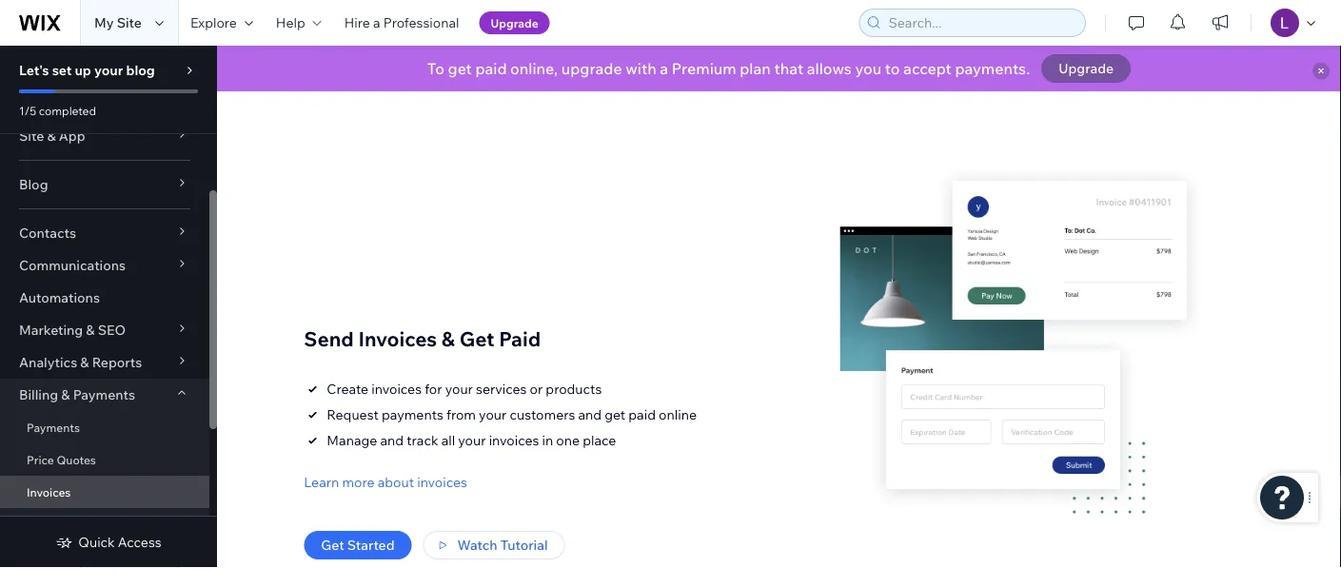 Task type: vqa. For each thing, say whether or not it's contained in the screenshot.
Francois
no



Task type: describe. For each thing, give the bounding box(es) containing it.
your inside sidebar element
[[94, 62, 123, 79]]

& for app
[[47, 128, 56, 144]]

billing
[[19, 387, 58, 403]]

1 horizontal spatial get
[[460, 326, 495, 351]]

0 vertical spatial and
[[578, 407, 602, 423]]

to
[[427, 59, 445, 78]]

track
[[407, 432, 438, 449]]

invoices link
[[0, 476, 209, 508]]

price quotes
[[27, 453, 96, 467]]

paid
[[499, 326, 541, 351]]

upgrade
[[561, 59, 622, 78]]

site inside dropdown button
[[19, 128, 44, 144]]

price
[[27, 453, 54, 467]]

to
[[885, 59, 900, 78]]

paid inside to get paid online, upgrade with a premium plan that allows you to accept payments. alert
[[475, 59, 507, 78]]

for
[[425, 381, 442, 398]]

online
[[659, 407, 697, 423]]

customers
[[510, 407, 575, 423]]

payments
[[382, 407, 444, 423]]

0 vertical spatial a
[[373, 14, 380, 31]]

create
[[327, 381, 369, 398]]

your down services
[[479, 407, 507, 423]]

hire a professional link
[[333, 0, 471, 46]]

& for reports
[[80, 354, 89, 371]]

get inside "create invoices for your services or products request payments from your customers and get paid online manage and track all your invoices in one place"
[[605, 407, 626, 423]]

get inside alert
[[448, 59, 472, 78]]

quick access button
[[56, 534, 162, 551]]

more
[[342, 474, 375, 491]]

from
[[446, 407, 476, 423]]

blog
[[19, 176, 48, 193]]

sidebar element
[[0, 46, 217, 568]]

products
[[546, 381, 602, 398]]

hire a professional
[[344, 14, 459, 31]]

explore
[[190, 14, 237, 31]]

let's
[[19, 62, 49, 79]]

invoices inside sidebar element
[[27, 485, 71, 499]]

marketing & seo
[[19, 322, 126, 338]]

that
[[774, 59, 804, 78]]

analytics & reports button
[[0, 347, 209, 379]]

learn more about invoices
[[304, 474, 467, 491]]

you
[[855, 59, 882, 78]]

learn more about invoices link
[[304, 474, 467, 491]]

get inside button
[[321, 537, 344, 554]]

place
[[583, 432, 616, 449]]

payments link
[[0, 411, 209, 444]]

help
[[276, 14, 305, 31]]

send
[[304, 326, 354, 351]]

1/5
[[19, 103, 36, 118]]

communications
[[19, 257, 126, 274]]

& up for
[[442, 326, 455, 351]]

price quotes link
[[0, 444, 209, 476]]

analytics
[[19, 354, 77, 371]]

1 vertical spatial invoices
[[489, 432, 539, 449]]

watch
[[458, 537, 498, 554]]

marketing
[[19, 322, 83, 338]]

premium
[[672, 59, 737, 78]]

send invoices & get paid
[[304, 326, 541, 351]]

one
[[556, 432, 580, 449]]

& for seo
[[86, 322, 95, 338]]

accept
[[904, 59, 952, 78]]

payments.
[[955, 59, 1030, 78]]

upgrade for "upgrade" button inside to get paid online, upgrade with a premium plan that allows you to accept payments. alert
[[1059, 60, 1114, 77]]

blog
[[126, 62, 155, 79]]

0 vertical spatial invoices
[[358, 326, 437, 351]]

learn
[[304, 474, 339, 491]]

request
[[327, 407, 379, 423]]

0 vertical spatial site
[[117, 14, 142, 31]]

help button
[[265, 0, 333, 46]]

0 vertical spatial invoices
[[372, 381, 422, 398]]

about
[[378, 474, 414, 491]]

get started
[[321, 537, 395, 554]]

your right all
[[458, 432, 486, 449]]

blog button
[[0, 169, 209, 201]]



Task type: locate. For each thing, give the bounding box(es) containing it.
or
[[530, 381, 543, 398]]

payments
[[73, 387, 135, 403], [27, 420, 80, 435]]

paid
[[475, 59, 507, 78], [629, 407, 656, 423]]

a right with
[[660, 59, 668, 78]]

1 horizontal spatial get
[[605, 407, 626, 423]]

upgrade for "upgrade" button to the left
[[491, 16, 539, 30]]

0 horizontal spatial get
[[448, 59, 472, 78]]

upgrade button
[[479, 11, 550, 34], [1042, 54, 1131, 83]]

billing & payments
[[19, 387, 135, 403]]

1 horizontal spatial paid
[[629, 407, 656, 423]]

paid left online,
[[475, 59, 507, 78]]

and left 'track'
[[380, 432, 404, 449]]

0 vertical spatial upgrade
[[491, 16, 539, 30]]

& left seo in the left of the page
[[86, 322, 95, 338]]

& for payments
[[61, 387, 70, 403]]

your
[[94, 62, 123, 79], [445, 381, 473, 398], [479, 407, 507, 423], [458, 432, 486, 449]]

get up place
[[605, 407, 626, 423]]

& inside dropdown button
[[47, 128, 56, 144]]

&
[[47, 128, 56, 144], [86, 322, 95, 338], [442, 326, 455, 351], [80, 354, 89, 371], [61, 387, 70, 403]]

1/5 completed
[[19, 103, 96, 118]]

quotes
[[57, 453, 96, 467]]

Search... field
[[883, 10, 1080, 36]]

1 vertical spatial and
[[380, 432, 404, 449]]

1 horizontal spatial upgrade
[[1059, 60, 1114, 77]]

1 vertical spatial upgrade
[[1059, 60, 1114, 77]]

automations
[[19, 289, 100, 306]]

site
[[117, 14, 142, 31], [19, 128, 44, 144]]

my site
[[94, 14, 142, 31]]

& right billing
[[61, 387, 70, 403]]

0 horizontal spatial paid
[[475, 59, 507, 78]]

tutorial
[[501, 537, 548, 554]]

1 horizontal spatial site
[[117, 14, 142, 31]]

services
[[476, 381, 527, 398]]

get
[[448, 59, 472, 78], [605, 407, 626, 423]]

paid left online
[[629, 407, 656, 423]]

0 horizontal spatial upgrade button
[[479, 11, 550, 34]]

1 horizontal spatial upgrade button
[[1042, 54, 1131, 83]]

1 horizontal spatial a
[[660, 59, 668, 78]]

site & app button
[[0, 120, 209, 152]]

0 vertical spatial get
[[460, 326, 495, 351]]

0 vertical spatial get
[[448, 59, 472, 78]]

site right my at left top
[[117, 14, 142, 31]]

all
[[441, 432, 455, 449]]

payments down the 'analytics & reports' dropdown button
[[73, 387, 135, 403]]

app
[[59, 128, 85, 144]]

to get paid online, upgrade with a premium plan that allows you to accept payments. alert
[[217, 46, 1341, 91]]

watch tutorial
[[458, 537, 548, 554]]

upgrade button inside to get paid online, upgrade with a premium plan that allows you to accept payments. alert
[[1042, 54, 1131, 83]]

1 vertical spatial get
[[605, 407, 626, 423]]

up
[[75, 62, 91, 79]]

invoices
[[372, 381, 422, 398], [489, 432, 539, 449], [417, 474, 467, 491]]

manage
[[327, 432, 377, 449]]

your right for
[[445, 381, 473, 398]]

payments up price quotes on the bottom left
[[27, 420, 80, 435]]

a right hire
[[373, 14, 380, 31]]

analytics & reports
[[19, 354, 142, 371]]

1 vertical spatial site
[[19, 128, 44, 144]]

marketing & seo button
[[0, 314, 209, 347]]

contacts button
[[0, 217, 209, 249]]

upgrade right payments.
[[1059, 60, 1114, 77]]

your right up
[[94, 62, 123, 79]]

get started button
[[304, 531, 412, 560]]

0 horizontal spatial and
[[380, 432, 404, 449]]

automations link
[[0, 282, 209, 314]]

my
[[94, 14, 114, 31]]

get left started
[[321, 537, 344, 554]]

& inside dropdown button
[[80, 354, 89, 371]]

and up place
[[578, 407, 602, 423]]

0 horizontal spatial site
[[19, 128, 44, 144]]

invoices
[[358, 326, 437, 351], [27, 485, 71, 499]]

seo
[[98, 322, 126, 338]]

completed
[[39, 103, 96, 118]]

to get paid online, upgrade with a premium plan that allows you to accept payments.
[[427, 59, 1030, 78]]

reports
[[92, 354, 142, 371]]

0 vertical spatial payments
[[73, 387, 135, 403]]

1 horizontal spatial invoices
[[358, 326, 437, 351]]

1 vertical spatial invoices
[[27, 485, 71, 499]]

0 horizontal spatial upgrade
[[491, 16, 539, 30]]

communications button
[[0, 249, 209, 282]]

get
[[460, 326, 495, 351], [321, 537, 344, 554]]

1 vertical spatial upgrade button
[[1042, 54, 1131, 83]]

1 vertical spatial payments
[[27, 420, 80, 435]]

allows
[[807, 59, 852, 78]]

set
[[52, 62, 72, 79]]

upgrade
[[491, 16, 539, 30], [1059, 60, 1114, 77]]

invoices up for
[[358, 326, 437, 351]]

started
[[347, 537, 395, 554]]

upgrade button up online,
[[479, 11, 550, 34]]

1 vertical spatial get
[[321, 537, 344, 554]]

contacts
[[19, 225, 76, 241]]

online,
[[510, 59, 558, 78]]

1 horizontal spatial and
[[578, 407, 602, 423]]

invoices down all
[[417, 474, 467, 491]]

quick
[[78, 534, 115, 551]]

0 vertical spatial upgrade button
[[479, 11, 550, 34]]

get right to
[[448, 59, 472, 78]]

get left 'paid'
[[460, 326, 495, 351]]

upgrade button right payments.
[[1042, 54, 1131, 83]]

0 horizontal spatial a
[[373, 14, 380, 31]]

site down 1/5
[[19, 128, 44, 144]]

a inside alert
[[660, 59, 668, 78]]

upgrade up online,
[[491, 16, 539, 30]]

professional
[[383, 14, 459, 31]]

upgrade inside to get paid online, upgrade with a premium plan that allows you to accept payments. alert
[[1059, 60, 1114, 77]]

and
[[578, 407, 602, 423], [380, 432, 404, 449]]

0 horizontal spatial invoices
[[27, 485, 71, 499]]

1 vertical spatial paid
[[629, 407, 656, 423]]

quick access
[[78, 534, 162, 551]]

invoices down price
[[27, 485, 71, 499]]

2 vertical spatial invoices
[[417, 474, 467, 491]]

0 horizontal spatial get
[[321, 537, 344, 554]]

1 vertical spatial a
[[660, 59, 668, 78]]

invoices left in
[[489, 432, 539, 449]]

access
[[118, 534, 162, 551]]

& left reports
[[80, 354, 89, 371]]

paid inside "create invoices for your services or products request payments from your customers and get paid online manage and track all your invoices in one place"
[[629, 407, 656, 423]]

watch tutorial button
[[423, 531, 565, 560]]

& left the app
[[47, 128, 56, 144]]

with
[[626, 59, 657, 78]]

create invoices for your services or products request payments from your customers and get paid online manage and track all your invoices in one place
[[327, 381, 697, 449]]

payments inside popup button
[[73, 387, 135, 403]]

let's set up your blog
[[19, 62, 155, 79]]

invoices up payments on the left bottom of the page
[[372, 381, 422, 398]]

plan
[[740, 59, 771, 78]]

site & app
[[19, 128, 85, 144]]

hire
[[344, 14, 370, 31]]

billing & payments button
[[0, 379, 209, 411]]

in
[[542, 432, 553, 449]]

0 vertical spatial paid
[[475, 59, 507, 78]]



